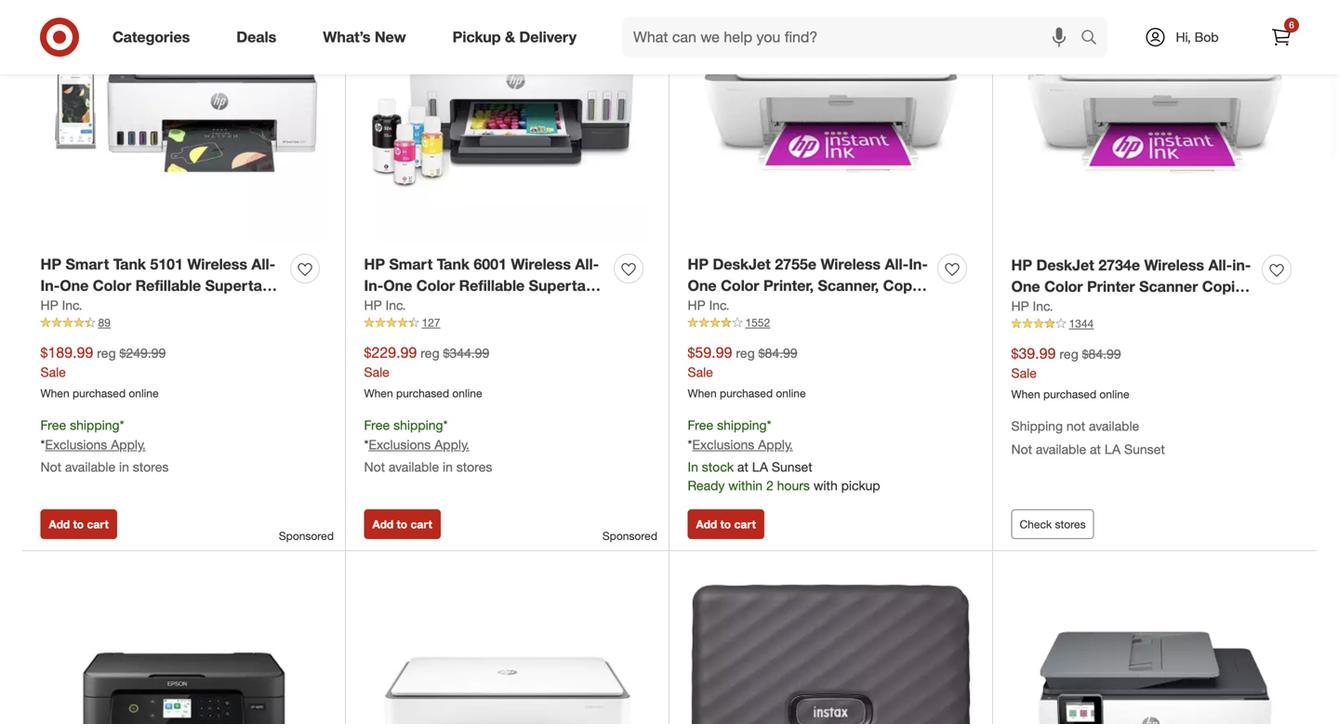 Task type: describe. For each thing, give the bounding box(es) containing it.
one inside hp smart tank 5101 wireless all- in-one color refillable supertank printer, scanner, copier (1f3y0a)
[[60, 277, 89, 295]]

white
[[546, 298, 586, 316]]

hp for hp inc. link associated with hp smart tank 6001 wireless all- in-one color refillable supertank printer, scanner, copier - white (2h0b9a)
[[364, 297, 382, 314]]

with for hp deskjet 2755e wireless all-in- one color printer, scanner, copier with instant ink and hp+ (26k67)
[[688, 298, 718, 316]]

in- for hp smart tank 5101 wireless all- in-one color refillable supertank printer, scanner, copier (1f3y0a)
[[40, 277, 60, 295]]

wireless inside "hp deskjet 2734e wireless all-in- one color printer scanner copier with instant ink and hp+ (26k72a)"
[[1145, 256, 1205, 274]]

scanner, for hp smart tank 6001 wireless all- in-one color refillable supertank printer, scanner, copier - white (2h0b9a)
[[419, 298, 480, 316]]

add to cart button for $59.99
[[688, 510, 765, 540]]

purchased for $229.99
[[396, 387, 450, 401]]

wireless inside hp smart tank 6001 wireless all- in-one color refillable supertank printer, scanner, copier - white (2h0b9a)
[[511, 255, 571, 274]]

all- inside hp deskjet 2755e wireless all-in- one color printer, scanner, copier with instant ink and hp+ (26k67)
[[885, 255, 909, 274]]

to for $59.99
[[721, 518, 732, 532]]

color inside hp deskjet 2755e wireless all-in- one color printer, scanner, copier with instant ink and hp+ (26k67)
[[721, 277, 760, 295]]

in-
[[1233, 256, 1252, 274]]

hp smart tank 6001 wireless all- in-one color refillable supertank printer, scanner, copier - white (2h0b9a) link
[[364, 254, 607, 337]]

purchased for $39.99
[[1044, 388, 1097, 402]]

exclusions for $189.99
[[45, 437, 107, 453]]

all- inside hp smart tank 5101 wireless all- in-one color refillable supertank printer, scanner, copier (1f3y0a)
[[252, 255, 276, 274]]

in- inside hp deskjet 2755e wireless all-in- one color printer, scanner, copier with instant ink and hp+ (26k67)
[[909, 255, 929, 274]]

hp deskjet 2734e wireless all-in- one color printer scanner copier with instant ink and hp+ (26k72a) link
[[1012, 255, 1256, 317]]

-
[[535, 298, 542, 316]]

hp inc. for hp deskjet 2734e wireless all-in- one color printer scanner copier with instant ink and hp+ (26k72a)
[[1012, 298, 1054, 315]]

all- inside hp smart tank 6001 wireless all- in-one color refillable supertank printer, scanner, copier - white (2h0b9a)
[[575, 255, 599, 274]]

to for $189.99
[[73, 518, 84, 532]]

hp inc. for hp deskjet 2755e wireless all-in- one color printer, scanner, copier with instant ink and hp+ (26k67)
[[688, 297, 730, 314]]

$84.99 for $59.99
[[759, 345, 798, 361]]

one inside hp smart tank 6001 wireless all- in-one color refillable supertank printer, scanner, copier - white (2h0b9a)
[[384, 277, 413, 295]]

one inside "hp deskjet 2734e wireless all-in- one color printer scanner copier with instant ink and hp+ (26k72a)"
[[1012, 278, 1041, 296]]

wireless inside hp smart tank 5101 wireless all- in-one color refillable supertank printer, scanner, copier (1f3y0a)
[[187, 255, 247, 274]]

pickup & delivery link
[[437, 17, 600, 58]]

stores inside button
[[1056, 518, 1086, 532]]

hp+ for (26k72a)
[[1156, 299, 1186, 317]]

stores for $189.99
[[133, 459, 169, 475]]

inc. for hp smart tank 5101 wireless all- in-one color refillable supertank printer, scanner, copier (1f3y0a)
[[62, 297, 82, 314]]

apply. inside free shipping * * exclusions apply. in stock at  la sunset ready within 2 hours with pickup
[[759, 437, 794, 453]]

apply. for $189.99
[[111, 437, 146, 453]]

127
[[422, 316, 441, 330]]

not inside shipping not available not available at la sunset
[[1012, 441, 1033, 458]]

supertank for -
[[529, 277, 603, 295]]

pickup
[[842, 478, 881, 494]]

hp inc. for hp smart tank 5101 wireless all- in-one color refillable supertank printer, scanner, copier (1f3y0a)
[[40, 297, 82, 314]]

1344 link
[[1012, 316, 1299, 332]]

hp+ for (26k67)
[[832, 298, 862, 316]]

cart for $59.99
[[735, 518, 756, 532]]

search button
[[1073, 17, 1118, 61]]

online for $39.99
[[1100, 388, 1130, 402]]

(1f3y0a)
[[212, 298, 275, 316]]

reg for $39.99
[[1060, 346, 1079, 362]]

2
[[767, 478, 774, 494]]

free shipping * * exclusions apply. in stock at  la sunset ready within 2 hours with pickup
[[688, 417, 881, 494]]

add for $229.99
[[373, 518, 394, 532]]

hi,
[[1177, 29, 1192, 45]]

free shipping * * exclusions apply. not available in stores for $229.99
[[364, 417, 493, 475]]

reg for $189.99
[[97, 345, 116, 361]]

pickup
[[453, 28, 501, 46]]

copier inside hp smart tank 5101 wireless all- in-one color refillable supertank printer, scanner, copier (1f3y0a)
[[160, 298, 208, 316]]

1552
[[746, 316, 771, 330]]

$189.99
[[40, 344, 93, 362]]

check stores button
[[1012, 510, 1095, 540]]

6001
[[474, 255, 507, 274]]

$229.99 reg $344.99 sale when purchased online
[[364, 344, 490, 401]]

$39.99
[[1012, 345, 1057, 363]]

new
[[375, 28, 406, 46]]

hp smart tank 6001 wireless all- in-one color refillable supertank printer, scanner, copier - white (2h0b9a)
[[364, 255, 603, 337]]

add to cart for $229.99
[[373, 518, 433, 532]]

shipping not available not available at la sunset
[[1012, 418, 1166, 458]]

sponsored for hp smart tank 6001 wireless all- in-one color refillable supertank printer, scanner, copier - white (2h0b9a)
[[603, 529, 658, 543]]

hp for hp inc. link corresponding to hp deskjet 2755e wireless all-in- one color printer, scanner, copier with instant ink and hp+ (26k67)
[[688, 297, 706, 314]]

6 link
[[1262, 17, 1303, 58]]

what's
[[323, 28, 371, 46]]

pickup & delivery
[[453, 28, 577, 46]]

color inside hp smart tank 5101 wireless all- in-one color refillable supertank printer, scanner, copier (1f3y0a)
[[93, 277, 131, 295]]

6
[[1290, 19, 1295, 31]]

scanner, for hp smart tank 5101 wireless all- in-one color refillable supertank printer, scanner, copier (1f3y0a)
[[95, 298, 156, 316]]

add to cart for $189.99
[[49, 518, 109, 532]]

&
[[505, 28, 515, 46]]

hp smart tank 5101 wireless all- in-one color refillable supertank printer, scanner, copier (1f3y0a) link
[[40, 254, 283, 316]]

2755e
[[775, 255, 817, 274]]

add for $59.99
[[696, 518, 718, 532]]

What can we help you find? suggestions appear below search field
[[623, 17, 1086, 58]]

$229.99
[[364, 344, 417, 362]]

exclusions for $229.99
[[369, 437, 431, 453]]

refillable for 6001
[[459, 277, 525, 295]]

shipping
[[1012, 418, 1064, 435]]

reg for $59.99
[[736, 345, 755, 361]]

scanner, inside hp deskjet 2755e wireless all-in- one color printer, scanner, copier with instant ink and hp+ (26k67)
[[818, 277, 880, 295]]

copier inside hp deskjet 2755e wireless all-in- one color printer, scanner, copier with instant ink and hp+ (26k67)
[[884, 277, 931, 295]]

sunset inside shipping not available not available at la sunset
[[1125, 441, 1166, 458]]

5101
[[150, 255, 183, 274]]

shipping for $229.99
[[394, 417, 443, 434]]

$59.99 reg $84.99 sale when purchased online
[[688, 344, 806, 401]]

add to cart button for $189.99
[[40, 510, 117, 540]]

all- inside "hp deskjet 2734e wireless all-in- one color printer scanner copier with instant ink and hp+ (26k72a)"
[[1209, 256, 1233, 274]]

and for printer
[[1125, 299, 1152, 317]]

copier inside hp smart tank 6001 wireless all- in-one color refillable supertank printer, scanner, copier - white (2h0b9a)
[[484, 298, 531, 316]]

add for $189.99
[[49, 518, 70, 532]]

instant for printer,
[[722, 298, 772, 316]]

127 link
[[364, 315, 651, 332]]

sunset inside free shipping * * exclusions apply. in stock at  la sunset ready within 2 hours with pickup
[[772, 459, 813, 475]]

inc. for hp deskjet 2755e wireless all-in- one color printer, scanner, copier with instant ink and hp+ (26k67)
[[710, 297, 730, 314]]

within
[[729, 478, 763, 494]]

when for $59.99
[[688, 387, 717, 401]]

apply. for $229.99
[[435, 437, 470, 453]]

instant for printer
[[1046, 299, 1095, 317]]

deals
[[237, 28, 277, 46]]

printer, inside hp deskjet 2755e wireless all-in- one color printer, scanner, copier with instant ink and hp+ (26k67)
[[764, 277, 814, 295]]

3 exclusions apply. link from the left
[[693, 437, 794, 453]]

check
[[1020, 518, 1053, 532]]

exclusions apply. link for $229.99
[[369, 437, 470, 453]]

exclusions inside free shipping * * exclusions apply. in stock at  la sunset ready within 2 hours with pickup
[[693, 437, 755, 453]]

at inside free shipping * * exclusions apply. in stock at  la sunset ready within 2 hours with pickup
[[738, 459, 749, 475]]

free for $189.99
[[40, 417, 66, 434]]

what's new
[[323, 28, 406, 46]]

not
[[1067, 418, 1086, 435]]

in- for hp smart tank 6001 wireless all- in-one color refillable supertank printer, scanner, copier - white (2h0b9a)
[[364, 277, 384, 295]]

search
[[1073, 30, 1118, 48]]

with inside free shipping * * exclusions apply. in stock at  la sunset ready within 2 hours with pickup
[[814, 478, 838, 494]]



Task type: locate. For each thing, give the bounding box(es) containing it.
hp inc. link for hp smart tank 6001 wireless all- in-one color refillable supertank printer, scanner, copier - white (2h0b9a)
[[364, 297, 406, 315]]

0 horizontal spatial stores
[[133, 459, 169, 475]]

1 horizontal spatial not
[[364, 459, 385, 475]]

online for $229.99
[[453, 387, 483, 401]]

categories link
[[97, 17, 213, 58]]

sale for $229.99
[[364, 364, 390, 381]]

1 horizontal spatial printer,
[[364, 298, 415, 316]]

smart inside hp smart tank 6001 wireless all- in-one color refillable supertank printer, scanner, copier - white (2h0b9a)
[[389, 255, 433, 274]]

hp inc. link up (2h0b9a)
[[364, 297, 406, 315]]

available
[[1090, 418, 1140, 435], [1037, 441, 1087, 458], [65, 459, 116, 475], [389, 459, 439, 475]]

la inside shipping not available not available at la sunset
[[1105, 441, 1121, 458]]

0 horizontal spatial scanner,
[[95, 298, 156, 316]]

copier
[[884, 277, 931, 295], [1203, 278, 1250, 296], [160, 298, 208, 316], [484, 298, 531, 316]]

wireless
[[187, 255, 247, 274], [511, 255, 571, 274], [821, 255, 881, 274], [1145, 256, 1205, 274]]

when inside $189.99 reg $249.99 sale when purchased online
[[40, 387, 69, 401]]

reg
[[97, 345, 116, 361], [421, 345, 440, 361], [736, 345, 755, 361], [1060, 346, 1079, 362]]

free down $189.99 reg $249.99 sale when purchased online
[[40, 417, 66, 434]]

apply. up '2'
[[759, 437, 794, 453]]

add to cart
[[49, 518, 109, 532], [373, 518, 433, 532], [696, 518, 756, 532]]

when down $229.99 at the top of the page
[[364, 387, 393, 401]]

hp smart tank 5101 wireless all-in-one color refillable supertank printer, scanner, copier (1f3y0a) image
[[40, 0, 327, 243], [40, 0, 327, 243]]

0 horizontal spatial to
[[73, 518, 84, 532]]

free shipping * * exclusions apply. not available in stores for $189.99
[[40, 417, 169, 475]]

sale inside $59.99 reg $84.99 sale when purchased online
[[688, 364, 714, 381]]

online up shipping not available not available at la sunset
[[1100, 388, 1130, 402]]

(26k72a)
[[1190, 299, 1253, 317]]

hp inc.
[[40, 297, 82, 314], [364, 297, 406, 314], [688, 297, 730, 314], [1012, 298, 1054, 315]]

supertank inside hp smart tank 5101 wireless all- in-one color refillable supertank printer, scanner, copier (1f3y0a)
[[205, 277, 280, 295]]

online up free shipping * * exclusions apply. in stock at  la sunset ready within 2 hours with pickup at the bottom right of page
[[776, 387, 806, 401]]

stock
[[702, 459, 734, 475]]

and down 2755e
[[801, 298, 828, 316]]

when down $59.99
[[688, 387, 717, 401]]

0 horizontal spatial smart
[[66, 255, 109, 274]]

deskjet for printer,
[[713, 255, 771, 274]]

shipping down $189.99 reg $249.99 sale when purchased online
[[70, 417, 120, 434]]

2 horizontal spatial add to cart
[[696, 518, 756, 532]]

wireless inside hp deskjet 2755e wireless all-in- one color printer, scanner, copier with instant ink and hp+ (26k67)
[[821, 255, 881, 274]]

refillable for 5101
[[136, 277, 201, 295]]

0 horizontal spatial at
[[738, 459, 749, 475]]

scanner,
[[818, 277, 880, 295], [95, 298, 156, 316], [419, 298, 480, 316]]

2 tank from the left
[[437, 255, 470, 274]]

color up 1344
[[1045, 278, 1084, 296]]

free for $229.99
[[364, 417, 390, 434]]

when for $229.99
[[364, 387, 393, 401]]

0 horizontal spatial sponsored
[[279, 529, 334, 543]]

1344
[[1070, 317, 1094, 331]]

inc. up (2h0b9a)
[[386, 297, 406, 314]]

2 smart from the left
[[389, 255, 433, 274]]

and inside "hp deskjet 2734e wireless all-in- one color printer scanner copier with instant ink and hp+ (26k72a)"
[[1125, 299, 1152, 317]]

1 horizontal spatial add to cart
[[373, 518, 433, 532]]

exclusions down $189.99 reg $249.99 sale when purchased online
[[45, 437, 107, 453]]

0 horizontal spatial exclusions apply. link
[[45, 437, 146, 453]]

hp envy 6055e wireless all-in-one color printer, scanner, copier with instant ink and hp+ (223n1a) image
[[364, 570, 651, 725], [364, 570, 651, 725]]

color inside "hp deskjet 2734e wireless all-in- one color printer scanner copier with instant ink and hp+ (26k72a)"
[[1045, 278, 1084, 296]]

1 tank from the left
[[113, 255, 146, 274]]

1 horizontal spatial supertank
[[529, 277, 603, 295]]

2 supertank from the left
[[529, 277, 603, 295]]

printer, for hp smart tank 5101 wireless all- in-one color refillable supertank printer, scanner, copier (1f3y0a)
[[40, 298, 91, 316]]

1 horizontal spatial add
[[373, 518, 394, 532]]

purchased
[[73, 387, 126, 401], [396, 387, 450, 401], [720, 387, 773, 401], [1044, 388, 1097, 402]]

smart
[[66, 255, 109, 274], [389, 255, 433, 274]]

0 horizontal spatial apply.
[[111, 437, 146, 453]]

all-
[[252, 255, 276, 274], [575, 255, 599, 274], [885, 255, 909, 274], [1209, 256, 1233, 274]]

inc. up $59.99
[[710, 297, 730, 314]]

all- up white
[[575, 255, 599, 274]]

free
[[40, 417, 66, 434], [364, 417, 390, 434], [688, 417, 714, 434]]

at down $39.99 reg $84.99 sale when purchased online at the right of page
[[1091, 441, 1102, 458]]

$84.99
[[759, 345, 798, 361], [1083, 346, 1122, 362]]

refillable
[[136, 277, 201, 295], [459, 277, 525, 295]]

wireless up (1f3y0a)
[[187, 255, 247, 274]]

sponsored for hp smart tank 5101 wireless all- in-one color refillable supertank printer, scanner, copier (1f3y0a)
[[279, 529, 334, 543]]

0 horizontal spatial refillable
[[136, 277, 201, 295]]

printer, for hp smart tank 6001 wireless all- in-one color refillable supertank printer, scanner, copier - white (2h0b9a)
[[364, 298, 415, 316]]

0 horizontal spatial sunset
[[772, 459, 813, 475]]

hp for 'hp smart tank 5101 wireless all- in-one color refillable supertank printer, scanner, copier (1f3y0a)' 'link'
[[40, 255, 61, 274]]

1 horizontal spatial to
[[397, 518, 408, 532]]

apply. down $189.99 reg $249.99 sale when purchased online
[[111, 437, 146, 453]]

wireless up scanner at the right top of the page
[[1145, 256, 1205, 274]]

2 horizontal spatial apply.
[[759, 437, 794, 453]]

1 refillable from the left
[[136, 277, 201, 295]]

copier up the '(26k67)'
[[884, 277, 931, 295]]

online for $189.99
[[129, 387, 159, 401]]

$344.99
[[443, 345, 490, 361]]

free shipping * * exclusions apply. not available in stores
[[40, 417, 169, 475], [364, 417, 493, 475]]

1 supertank from the left
[[205, 277, 280, 295]]

when for $189.99
[[40, 387, 69, 401]]

2 apply. from the left
[[435, 437, 470, 453]]

la
[[1105, 441, 1121, 458], [753, 459, 769, 475]]

1 horizontal spatial cart
[[411, 518, 433, 532]]

online down $344.99
[[453, 387, 483, 401]]

printer, left 89
[[40, 298, 91, 316]]

2 horizontal spatial to
[[721, 518, 732, 532]]

1552 link
[[688, 315, 975, 332]]

purchased for $59.99
[[720, 387, 773, 401]]

deskjet
[[713, 255, 771, 274], [1037, 256, 1095, 274]]

0 horizontal spatial exclusions
[[45, 437, 107, 453]]

refillable down 6001
[[459, 277, 525, 295]]

sunset
[[1125, 441, 1166, 458], [772, 459, 813, 475]]

copier left the -
[[484, 298, 531, 316]]

$249.99
[[120, 345, 166, 361]]

2 cart from the left
[[411, 518, 433, 532]]

1 to from the left
[[73, 518, 84, 532]]

in- inside hp smart tank 5101 wireless all- in-one color refillable supertank printer, scanner, copier (1f3y0a)
[[40, 277, 60, 295]]

tank for 6001
[[437, 255, 470, 274]]

color up 127
[[417, 277, 455, 295]]

categories
[[113, 28, 190, 46]]

2 horizontal spatial cart
[[735, 518, 756, 532]]

at up within
[[738, 459, 749, 475]]

$59.99
[[688, 344, 733, 362]]

0 horizontal spatial printer,
[[40, 298, 91, 316]]

inc. for hp deskjet 2734e wireless all-in- one color printer scanner copier with instant ink and hp+ (26k72a)
[[1033, 298, 1054, 315]]

all- up the '(26k67)'
[[885, 255, 909, 274]]

when inside $39.99 reg $84.99 sale when purchased online
[[1012, 388, 1041, 402]]

0 horizontal spatial instant
[[722, 298, 772, 316]]

deskjet up 'printer'
[[1037, 256, 1095, 274]]

wireless right 2755e
[[821, 255, 881, 274]]

0 horizontal spatial in
[[119, 459, 129, 475]]

wireless up the -
[[511, 255, 571, 274]]

at
[[1091, 441, 1102, 458], [738, 459, 749, 475]]

1 add from the left
[[49, 518, 70, 532]]

sponsored
[[279, 529, 334, 543], [603, 529, 658, 543]]

$84.99 inside $59.99 reg $84.99 sale when purchased online
[[759, 345, 798, 361]]

hp for hp deskjet 2734e wireless all-in- one color printer scanner copier with instant ink and hp+ (26k72a) link
[[1012, 256, 1033, 274]]

one up $189.99
[[60, 277, 89, 295]]

0 horizontal spatial deskjet
[[713, 255, 771, 274]]

one up $39.99
[[1012, 278, 1041, 296]]

apply. down $229.99 reg $344.99 sale when purchased online
[[435, 437, 470, 453]]

reg down "1552"
[[736, 345, 755, 361]]

scanner, up $344.99
[[419, 298, 480, 316]]

sale for $59.99
[[688, 364, 714, 381]]

smart up 89
[[66, 255, 109, 274]]

2 horizontal spatial shipping
[[718, 417, 767, 434]]

scanner
[[1140, 278, 1199, 296]]

(26k67)
[[866, 298, 919, 316]]

hp inside hp smart tank 6001 wireless all- in-one color refillable supertank printer, scanner, copier - white (2h0b9a)
[[364, 255, 385, 274]]

89
[[98, 316, 111, 330]]

to for $229.99
[[397, 518, 408, 532]]

1 horizontal spatial free shipping * * exclusions apply. not available in stores
[[364, 417, 493, 475]]

exclusions apply. link for $189.99
[[45, 437, 146, 453]]

1 horizontal spatial free
[[364, 417, 390, 434]]

0 horizontal spatial ink
[[776, 298, 797, 316]]

one up $59.99
[[688, 277, 717, 295]]

purchased down $229.99 at the top of the page
[[396, 387, 450, 401]]

smart inside hp smart tank 5101 wireless all- in-one color refillable supertank printer, scanner, copier (1f3y0a)
[[66, 255, 109, 274]]

1 horizontal spatial add to cart button
[[364, 510, 441, 540]]

in- up the '(26k67)'
[[909, 255, 929, 274]]

1 horizontal spatial instant
[[1046, 299, 1095, 317]]

hp inc. link up $189.99
[[40, 297, 82, 315]]

supertank up white
[[529, 277, 603, 295]]

copier down 5101
[[160, 298, 208, 316]]

ink inside "hp deskjet 2734e wireless all-in- one color printer scanner copier with instant ink and hp+ (26k72a)"
[[1100, 299, 1121, 317]]

not for hp smart tank 5101 wireless all- in-one color refillable supertank printer, scanner, copier (1f3y0a)
[[40, 459, 61, 475]]

apply.
[[111, 437, 146, 453], [435, 437, 470, 453], [759, 437, 794, 453]]

reg for $229.99
[[421, 345, 440, 361]]

1 add to cart from the left
[[49, 518, 109, 532]]

all- up (1f3y0a)
[[252, 255, 276, 274]]

scanner, inside hp smart tank 5101 wireless all- in-one color refillable supertank printer, scanner, copier (1f3y0a)
[[95, 298, 156, 316]]

copier inside "hp deskjet 2734e wireless all-in- one color printer scanner copier with instant ink and hp+ (26k72a)"
[[1203, 278, 1250, 296]]

0 horizontal spatial la
[[753, 459, 769, 475]]

color up 89
[[93, 277, 131, 295]]

purchased down $189.99
[[73, 387, 126, 401]]

2 horizontal spatial in-
[[909, 255, 929, 274]]

2 free shipping * * exclusions apply. not available in stores from the left
[[364, 417, 493, 475]]

refillable inside hp smart tank 6001 wireless all- in-one color refillable supertank printer, scanner, copier - white (2h0b9a)
[[459, 277, 525, 295]]

deskjet inside "hp deskjet 2734e wireless all-in- one color printer scanner copier with instant ink and hp+ (26k72a)"
[[1037, 256, 1095, 274]]

in- up $189.99
[[40, 277, 60, 295]]

3 to from the left
[[721, 518, 732, 532]]

with inside "hp deskjet 2734e wireless all-in- one color printer scanner copier with instant ink and hp+ (26k72a)"
[[1012, 299, 1042, 317]]

1 horizontal spatial sunset
[[1125, 441, 1166, 458]]

hp inc. up (2h0b9a)
[[364, 297, 406, 314]]

in for $229.99
[[443, 459, 453, 475]]

scanner, up 1552 "link"
[[818, 277, 880, 295]]

free up in
[[688, 417, 714, 434]]

1 horizontal spatial at
[[1091, 441, 1102, 458]]

smart up 127
[[389, 255, 433, 274]]

hp inc. up $189.99
[[40, 297, 82, 314]]

reg inside $229.99 reg $344.99 sale when purchased online
[[421, 345, 440, 361]]

tank for 5101
[[113, 255, 146, 274]]

scanner, inside hp smart tank 6001 wireless all- in-one color refillable supertank printer, scanner, copier - white (2h0b9a)
[[419, 298, 480, 316]]

inc. up $189.99
[[62, 297, 82, 314]]

reg inside $59.99 reg $84.99 sale when purchased online
[[736, 345, 755, 361]]

1 exclusions apply. link from the left
[[45, 437, 146, 453]]

sale inside $229.99 reg $344.99 sale when purchased online
[[364, 364, 390, 381]]

shipping for $189.99
[[70, 417, 120, 434]]

$84.99 for $39.99
[[1083, 346, 1122, 362]]

color
[[93, 277, 131, 295], [417, 277, 455, 295], [721, 277, 760, 295], [1045, 278, 1084, 296]]

with inside hp deskjet 2755e wireless all-in- one color printer, scanner, copier with instant ink and hp+ (26k67)
[[688, 298, 718, 316]]

0 horizontal spatial with
[[688, 298, 718, 316]]

1 in from the left
[[119, 459, 129, 475]]

0 horizontal spatial tank
[[113, 255, 146, 274]]

sale inside $189.99 reg $249.99 sale when purchased online
[[40, 364, 66, 381]]

1 free from the left
[[40, 417, 66, 434]]

89 link
[[40, 315, 327, 332]]

0 horizontal spatial $84.99
[[759, 345, 798, 361]]

3 add to cart button from the left
[[688, 510, 765, 540]]

free shipping * * exclusions apply. not available in stores down $189.99 reg $249.99 sale when purchased online
[[40, 417, 169, 475]]

inc. up $39.99
[[1033, 298, 1054, 315]]

1 free shipping * * exclusions apply. not available in stores from the left
[[40, 417, 169, 475]]

when inside $229.99 reg $344.99 sale when purchased online
[[364, 387, 393, 401]]

tank left 6001
[[437, 255, 470, 274]]

deals link
[[221, 17, 300, 58]]

reg down 127
[[421, 345, 440, 361]]

hp+ inside "hp deskjet 2734e wireless all-in- one color printer scanner copier with instant ink and hp+ (26k72a)"
[[1156, 299, 1186, 317]]

purchased inside $189.99 reg $249.99 sale when purchased online
[[73, 387, 126, 401]]

sale inside $39.99 reg $84.99 sale when purchased online
[[1012, 365, 1037, 382]]

one up (2h0b9a)
[[384, 277, 413, 295]]

3 add from the left
[[696, 518, 718, 532]]

1 horizontal spatial refillable
[[459, 277, 525, 295]]

add to cart for $59.99
[[696, 518, 756, 532]]

sale down $59.99
[[688, 364, 714, 381]]

1 exclusions from the left
[[45, 437, 107, 453]]

check stores
[[1020, 518, 1086, 532]]

2 free from the left
[[364, 417, 390, 434]]

purchased up 'not'
[[1044, 388, 1097, 402]]

shipping inside free shipping * * exclusions apply. in stock at  la sunset ready within 2 hours with pickup
[[718, 417, 767, 434]]

hp inc. link for hp deskjet 2755e wireless all-in- one color printer, scanner, copier with instant ink and hp+ (26k67)
[[688, 297, 730, 315]]

online inside $39.99 reg $84.99 sale when purchased online
[[1100, 388, 1130, 402]]

refillable inside hp smart tank 5101 wireless all- in-one color refillable supertank printer, scanner, copier (1f3y0a)
[[136, 277, 201, 295]]

add to cart button for $229.99
[[364, 510, 441, 540]]

deskjet left 2755e
[[713, 255, 771, 274]]

0 vertical spatial at
[[1091, 441, 1102, 458]]

1 vertical spatial sunset
[[772, 459, 813, 475]]

2 horizontal spatial add
[[696, 518, 718, 532]]

purchased down $59.99
[[720, 387, 773, 401]]

online down $249.99
[[129, 387, 159, 401]]

tank left 5101
[[113, 255, 146, 274]]

hp inside hp smart tank 5101 wireless all- in-one color refillable supertank printer, scanner, copier (1f3y0a)
[[40, 255, 61, 274]]

when
[[40, 387, 69, 401], [364, 387, 393, 401], [688, 387, 717, 401], [1012, 388, 1041, 402]]

sale for $39.99
[[1012, 365, 1037, 382]]

ink for printer,
[[776, 298, 797, 316]]

purchased inside $59.99 reg $84.99 sale when purchased online
[[720, 387, 773, 401]]

hp inc. link up $39.99
[[1012, 297, 1054, 316]]

printer, up (2h0b9a)
[[364, 298, 415, 316]]

instant inside "hp deskjet 2734e wireless all-in- one color printer scanner copier with instant ink and hp+ (26k72a)"
[[1046, 299, 1095, 317]]

and
[[801, 298, 828, 316], [1125, 299, 1152, 317]]

1 smart from the left
[[66, 255, 109, 274]]

not for hp smart tank 6001 wireless all- in-one color refillable supertank printer, scanner, copier - white (2h0b9a)
[[364, 459, 385, 475]]

with right hours
[[814, 478, 838, 494]]

ink for printer
[[1100, 299, 1121, 317]]

hp inc. up $39.99
[[1012, 298, 1054, 315]]

2 in from the left
[[443, 459, 453, 475]]

0 horizontal spatial supertank
[[205, 277, 280, 295]]

with for hp deskjet 2734e wireless all-in- one color printer scanner copier with instant ink and hp+ (26k72a)
[[1012, 299, 1042, 317]]

shipping down $229.99 reg $344.99 sale when purchased online
[[394, 417, 443, 434]]

hp deskjet 2734e wireless all-in-one color printer scanner copier with instant ink and hp+ (26k72a) image
[[1012, 0, 1299, 244], [1012, 0, 1299, 244]]

cart for $229.99
[[411, 518, 433, 532]]

hours
[[778, 478, 810, 494]]

1 vertical spatial at
[[738, 459, 749, 475]]

all- up (26k72a) at right
[[1209, 256, 1233, 274]]

exclusions
[[45, 437, 107, 453], [369, 437, 431, 453], [693, 437, 755, 453]]

2 horizontal spatial add to cart button
[[688, 510, 765, 540]]

add to cart button
[[40, 510, 117, 540], [364, 510, 441, 540], [688, 510, 765, 540]]

online inside $189.99 reg $249.99 sale when purchased online
[[129, 387, 159, 401]]

(2h0b9a)
[[364, 319, 430, 337]]

free shipping * * exclusions apply. not available in stores down $229.99 reg $344.99 sale when purchased online
[[364, 417, 493, 475]]

1 horizontal spatial la
[[1105, 441, 1121, 458]]

add
[[49, 518, 70, 532], [373, 518, 394, 532], [696, 518, 718, 532]]

tank inside hp smart tank 5101 wireless all- in-one color refillable supertank printer, scanner, copier (1f3y0a)
[[113, 255, 146, 274]]

hp+ down scanner at the right top of the page
[[1156, 299, 1186, 317]]

1 horizontal spatial with
[[814, 478, 838, 494]]

purchased inside $39.99 reg $84.99 sale when purchased online
[[1044, 388, 1097, 402]]

when down $189.99
[[40, 387, 69, 401]]

1 horizontal spatial in-
[[364, 277, 384, 295]]

hp deskjet 2755e wireless all-in-one color printer, scanner, copier with instant ink and hp+ (26k67) image
[[688, 0, 975, 243], [688, 0, 975, 243]]

hp inc. up $59.99
[[688, 297, 730, 314]]

sale down $229.99 at the top of the page
[[364, 364, 390, 381]]

hp inc. link
[[40, 297, 82, 315], [364, 297, 406, 315], [688, 297, 730, 315], [1012, 297, 1054, 316]]

and down 'printer'
[[1125, 299, 1152, 317]]

smart for hp smart tank 5101 wireless all- in-one color refillable supertank printer, scanner, copier (1f3y0a)
[[66, 255, 109, 274]]

not
[[1012, 441, 1033, 458], [40, 459, 61, 475], [364, 459, 385, 475]]

1 shipping from the left
[[70, 417, 120, 434]]

0 horizontal spatial in-
[[40, 277, 60, 295]]

2 horizontal spatial exclusions apply. link
[[693, 437, 794, 453]]

sale down $39.99
[[1012, 365, 1037, 382]]

2 horizontal spatial with
[[1012, 299, 1042, 317]]

supertank up (1f3y0a)
[[205, 277, 280, 295]]

color inside hp smart tank 6001 wireless all- in-one color refillable supertank printer, scanner, copier - white (2h0b9a)
[[417, 277, 455, 295]]

what's new link
[[307, 17, 430, 58]]

sale for $189.99
[[40, 364, 66, 381]]

2 exclusions from the left
[[369, 437, 431, 453]]

in-
[[909, 255, 929, 274], [40, 277, 60, 295], [364, 277, 384, 295]]

online for $59.99
[[776, 387, 806, 401]]

online
[[129, 387, 159, 401], [453, 387, 483, 401], [776, 387, 806, 401], [1100, 388, 1130, 402]]

2 horizontal spatial free
[[688, 417, 714, 434]]

2 horizontal spatial stores
[[1056, 518, 1086, 532]]

hp deskjet 2755e wireless all-in- one color printer, scanner, copier with instant ink and hp+ (26k67) link
[[688, 254, 931, 316]]

sale
[[40, 364, 66, 381], [364, 364, 390, 381], [688, 364, 714, 381], [1012, 365, 1037, 382]]

hi, bob
[[1177, 29, 1219, 45]]

deskjet inside hp deskjet 2755e wireless all-in- one color printer, scanner, copier with instant ink and hp+ (26k67)
[[713, 255, 771, 274]]

printer, inside hp smart tank 6001 wireless all- in-one color refillable supertank printer, scanner, copier - white (2h0b9a)
[[364, 298, 415, 316]]

3 apply. from the left
[[759, 437, 794, 453]]

3 cart from the left
[[735, 518, 756, 532]]

$39.99 reg $84.99 sale when purchased online
[[1012, 345, 1130, 402]]

exclusions apply. link up "stock"
[[693, 437, 794, 453]]

instant inside hp deskjet 2755e wireless all-in- one color printer, scanner, copier with instant ink and hp+ (26k67)
[[722, 298, 772, 316]]

instant down 'printer'
[[1046, 299, 1095, 317]]

2 refillable from the left
[[459, 277, 525, 295]]

2 to from the left
[[397, 518, 408, 532]]

instant up $59.99
[[722, 298, 772, 316]]

supertank inside hp smart tank 6001 wireless all- in-one color refillable supertank printer, scanner, copier - white (2h0b9a)
[[529, 277, 603, 295]]

hp for hp deskjet 2755e wireless all-in- one color printer, scanner, copier with instant ink and hp+ (26k67) link
[[688, 255, 709, 274]]

with up $59.99
[[688, 298, 718, 316]]

fujifilm instax wide link smartphone printer - mocha gray image
[[688, 570, 975, 725], [688, 570, 975, 725]]

0 horizontal spatial add to cart
[[49, 518, 109, 532]]

hp inc. link for hp smart tank 5101 wireless all- in-one color refillable supertank printer, scanner, copier (1f3y0a)
[[40, 297, 82, 315]]

instant
[[722, 298, 772, 316], [1046, 299, 1095, 317]]

2 shipping from the left
[[394, 417, 443, 434]]

hp inc. for hp smart tank 6001 wireless all- in-one color refillable supertank printer, scanner, copier - white (2h0b9a)
[[364, 297, 406, 314]]

supertank
[[205, 277, 280, 295], [529, 277, 603, 295]]

2 horizontal spatial printer,
[[764, 277, 814, 295]]

0 horizontal spatial free shipping * * exclusions apply. not available in stores
[[40, 417, 169, 475]]

1 horizontal spatial stores
[[457, 459, 493, 475]]

in
[[119, 459, 129, 475], [443, 459, 453, 475]]

to
[[73, 518, 84, 532], [397, 518, 408, 532], [721, 518, 732, 532]]

ink right "1552"
[[776, 298, 797, 316]]

1 horizontal spatial in
[[443, 459, 453, 475]]

with
[[688, 298, 718, 316], [1012, 299, 1042, 317], [814, 478, 838, 494]]

exclusions apply. link
[[45, 437, 146, 453], [369, 437, 470, 453], [693, 437, 794, 453]]

la inside free shipping * * exclusions apply. in stock at  la sunset ready within 2 hours with pickup
[[753, 459, 769, 475]]

reg inside $189.99 reg $249.99 sale when purchased online
[[97, 345, 116, 361]]

0 horizontal spatial free
[[40, 417, 66, 434]]

when inside $59.99 reg $84.99 sale when purchased online
[[688, 387, 717, 401]]

when up shipping
[[1012, 388, 1041, 402]]

bob
[[1195, 29, 1219, 45]]

stores for $229.99
[[457, 459, 493, 475]]

when for $39.99
[[1012, 388, 1041, 402]]

free inside free shipping * * exclusions apply. in stock at  la sunset ready within 2 hours with pickup
[[688, 417, 714, 434]]

exclusions apply. link down $189.99 reg $249.99 sale when purchased online
[[45, 437, 146, 453]]

hp+ inside hp deskjet 2755e wireless all-in- one color printer, scanner, copier with instant ink and hp+ (26k67)
[[832, 298, 862, 316]]

hp smart tank 5101 wireless all- in-one color refillable supertank printer, scanner, copier (1f3y0a)
[[40, 255, 280, 316]]

2 horizontal spatial not
[[1012, 441, 1033, 458]]

1 horizontal spatial tank
[[437, 255, 470, 274]]

$84.99 inside $39.99 reg $84.99 sale when purchased online
[[1083, 346, 1122, 362]]

hp inc. link for hp deskjet 2734e wireless all-in- one color printer scanner copier with instant ink and hp+ (26k72a)
[[1012, 297, 1054, 316]]

online inside $229.99 reg $344.99 sale when purchased online
[[453, 387, 483, 401]]

ink inside hp deskjet 2755e wireless all-in- one color printer, scanner, copier with instant ink and hp+ (26k67)
[[776, 298, 797, 316]]

purchased for $189.99
[[73, 387, 126, 401]]

0 vertical spatial la
[[1105, 441, 1121, 458]]

0 horizontal spatial not
[[40, 459, 61, 475]]

0 horizontal spatial and
[[801, 298, 828, 316]]

3 add to cart from the left
[[696, 518, 756, 532]]

sale down $189.99
[[40, 364, 66, 381]]

2 horizontal spatial scanner,
[[818, 277, 880, 295]]

printer
[[1088, 278, 1136, 296]]

0 horizontal spatial add
[[49, 518, 70, 532]]

1 apply. from the left
[[111, 437, 146, 453]]

2 exclusions apply. link from the left
[[369, 437, 470, 453]]

ready
[[688, 478, 725, 494]]

2 sponsored from the left
[[603, 529, 658, 543]]

1 add to cart button from the left
[[40, 510, 117, 540]]

la down $39.99 reg $84.99 sale when purchased online at the right of page
[[1105, 441, 1121, 458]]

refillable down 5101
[[136, 277, 201, 295]]

1 horizontal spatial apply.
[[435, 437, 470, 453]]

scanner, up $249.99
[[95, 298, 156, 316]]

1 horizontal spatial ink
[[1100, 299, 1121, 317]]

in- up (2h0b9a)
[[364, 277, 384, 295]]

hp deskjet 2755e wireless all-in- one color printer, scanner, copier with instant ink and hp+ (26k67)
[[688, 255, 931, 316]]

1 horizontal spatial $84.99
[[1083, 346, 1122, 362]]

1 horizontal spatial hp+
[[1156, 299, 1186, 317]]

hp
[[40, 255, 61, 274], [364, 255, 385, 274], [688, 255, 709, 274], [1012, 256, 1033, 274], [40, 297, 58, 314], [364, 297, 382, 314], [688, 297, 706, 314], [1012, 298, 1030, 315]]

1 horizontal spatial deskjet
[[1037, 256, 1095, 274]]

cart for $189.99
[[87, 518, 109, 532]]

ink down 'printer'
[[1100, 299, 1121, 317]]

ink
[[776, 298, 797, 316], [1100, 299, 1121, 317]]

1 horizontal spatial shipping
[[394, 417, 443, 434]]

exclusions up "stock"
[[693, 437, 755, 453]]

3 exclusions from the left
[[693, 437, 755, 453]]

1 cart from the left
[[87, 518, 109, 532]]

la up '2'
[[753, 459, 769, 475]]

1 horizontal spatial sponsored
[[603, 529, 658, 543]]

cart
[[87, 518, 109, 532], [411, 518, 433, 532], [735, 518, 756, 532]]

2 add to cart from the left
[[373, 518, 433, 532]]

hp inside hp deskjet 2755e wireless all-in- one color printer, scanner, copier with instant ink and hp+ (26k67)
[[688, 255, 709, 274]]

2 add from the left
[[373, 518, 394, 532]]

free down $229.99 reg $344.99 sale when purchased online
[[364, 417, 390, 434]]

exclusions apply. link down $229.99 reg $344.99 sale when purchased online
[[369, 437, 470, 453]]

reg down 89
[[97, 345, 116, 361]]

hp+ left the '(26k67)'
[[832, 298, 862, 316]]

1 vertical spatial la
[[753, 459, 769, 475]]

with up $39.99
[[1012, 299, 1042, 317]]

exclusions down $229.99 reg $344.99 sale when purchased online
[[369, 437, 431, 453]]

2 add to cart button from the left
[[364, 510, 441, 540]]

2734e
[[1099, 256, 1141, 274]]

2 horizontal spatial exclusions
[[693, 437, 755, 453]]

epson expression home xp-4205 small-in-one inkjet printer, scanner, copier - black image
[[40, 570, 327, 725], [40, 570, 327, 725]]

in- inside hp smart tank 6001 wireless all- in-one color refillable supertank printer, scanner, copier - white (2h0b9a)
[[364, 277, 384, 295]]

hp for hp inc. link corresponding to hp smart tank 5101 wireless all- in-one color refillable supertank printer, scanner, copier (1f3y0a)
[[40, 297, 58, 314]]

0 horizontal spatial hp+
[[832, 298, 862, 316]]

0 vertical spatial sunset
[[1125, 441, 1166, 458]]

inc. for hp smart tank 6001 wireless all- in-one color refillable supertank printer, scanner, copier - white (2h0b9a)
[[386, 297, 406, 314]]

hp inc. link up $59.99
[[688, 297, 730, 315]]

copier up (26k72a) at right
[[1203, 278, 1250, 296]]

3 shipping from the left
[[718, 417, 767, 434]]

1 sponsored from the left
[[279, 529, 334, 543]]

1 horizontal spatial scanner,
[[419, 298, 480, 316]]

hp smart tank 6001 wireless all-in-one color refillable supertank printer, scanner, copier - white (2h0b9a) image
[[364, 0, 651, 243], [364, 0, 651, 243]]

hp for hp deskjet 2734e wireless all-in- one color printer scanner copier with instant ink and hp+ (26k72a) hp inc. link
[[1012, 298, 1030, 315]]

supertank for (1f3y0a)
[[205, 277, 280, 295]]

tank inside hp smart tank 6001 wireless all- in-one color refillable supertank printer, scanner, copier - white (2h0b9a)
[[437, 255, 470, 274]]

online inside $59.99 reg $84.99 sale when purchased online
[[776, 387, 806, 401]]

1 horizontal spatial exclusions apply. link
[[369, 437, 470, 453]]

reg inside $39.99 reg $84.99 sale when purchased online
[[1060, 346, 1079, 362]]

1 horizontal spatial and
[[1125, 299, 1152, 317]]

$189.99 reg $249.99 sale when purchased online
[[40, 344, 166, 401]]

hp for hp smart tank 6001 wireless all- in-one color refillable supertank printer, scanner, copier - white (2h0b9a) link
[[364, 255, 385, 274]]

and inside hp deskjet 2755e wireless all-in- one color printer, scanner, copier with instant ink and hp+ (26k67)
[[801, 298, 828, 316]]

1 horizontal spatial smart
[[389, 255, 433, 274]]

in
[[688, 459, 699, 475]]

1 horizontal spatial exclusions
[[369, 437, 431, 453]]

hp deskjet 2734e wireless all-in- one color printer scanner copier with instant ink and hp+ (26k72a)
[[1012, 256, 1253, 317]]

printer, inside hp smart tank 5101 wireless all- in-one color refillable supertank printer, scanner, copier (1f3y0a)
[[40, 298, 91, 316]]

purchased inside $229.99 reg $344.99 sale when purchased online
[[396, 387, 450, 401]]

0 horizontal spatial add to cart button
[[40, 510, 117, 540]]

hp inside "hp deskjet 2734e wireless all-in- one color printer scanner copier with instant ink and hp+ (26k72a)"
[[1012, 256, 1033, 274]]

delivery
[[520, 28, 577, 46]]

smart for hp smart tank 6001 wireless all- in-one color refillable supertank printer, scanner, copier - white (2h0b9a)
[[389, 255, 433, 274]]

one inside hp deskjet 2755e wireless all-in- one color printer, scanner, copier with instant ink and hp+ (26k67)
[[688, 277, 717, 295]]

3 free from the left
[[688, 417, 714, 434]]

deskjet for printer
[[1037, 256, 1095, 274]]

and for printer,
[[801, 298, 828, 316]]

at inside shipping not available not available at la sunset
[[1091, 441, 1102, 458]]

in for $189.99
[[119, 459, 129, 475]]

$84.99 down "1552"
[[759, 345, 798, 361]]

0 horizontal spatial shipping
[[70, 417, 120, 434]]

hp officejet pro 8025e wireless all-in-one color printer, scanner, copier, fax with instant ink and hp+ (1k7k3a) image
[[1012, 570, 1299, 725], [1012, 570, 1299, 725]]

0 horizontal spatial cart
[[87, 518, 109, 532]]



Task type: vqa. For each thing, say whether or not it's contained in the screenshot.
Women's Plaid Flannel Matching Family Pajama Set - Wondershop™ Red Image
no



